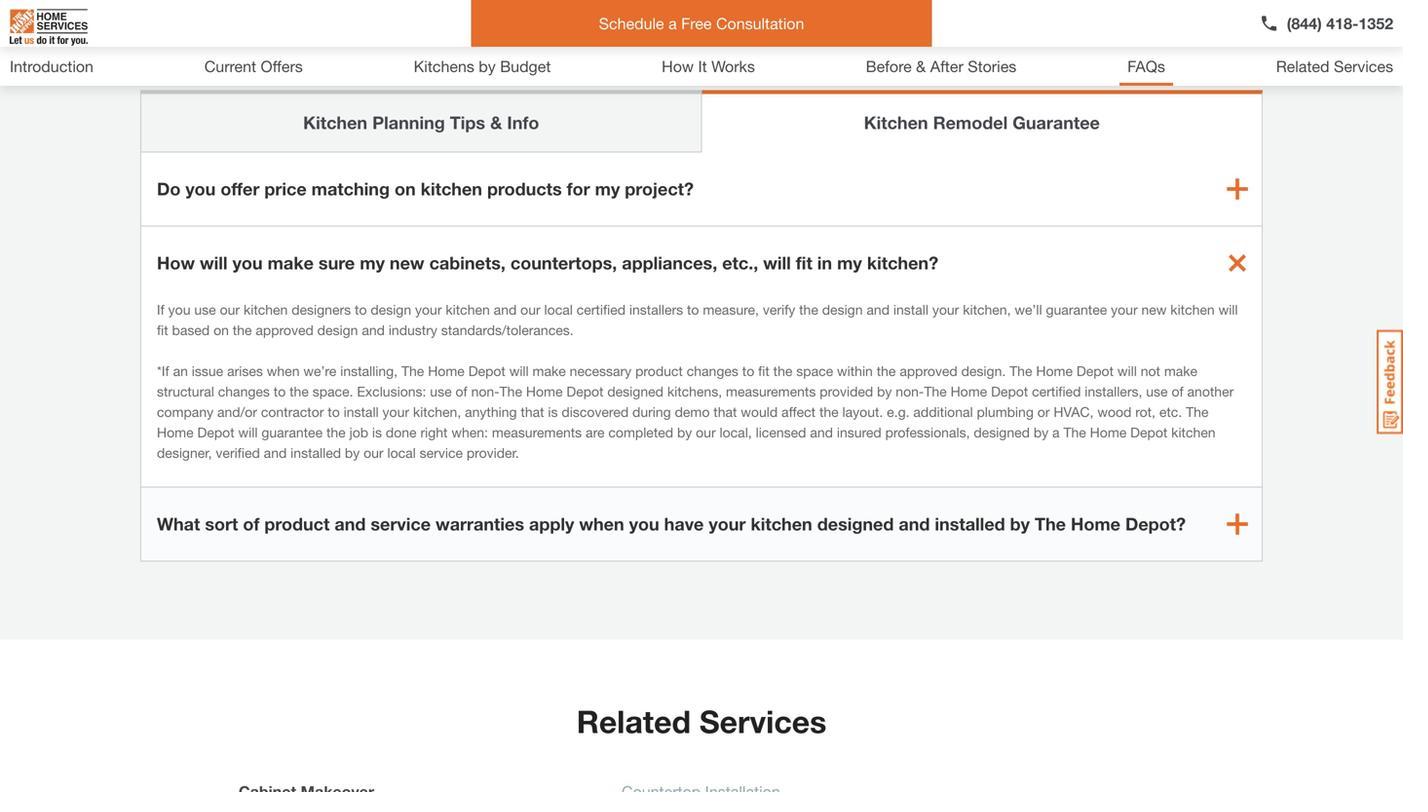 Task type: describe. For each thing, give the bounding box(es) containing it.
done
[[386, 425, 417, 441]]

kitchen up another on the right
[[1171, 302, 1215, 318]]

the down provided
[[819, 404, 839, 420]]

provider.
[[467, 445, 519, 461]]

before
[[866, 57, 912, 76]]

in
[[817, 253, 832, 273]]

planning
[[372, 112, 445, 133]]

measure,
[[703, 302, 759, 318]]

1 horizontal spatial my
[[595, 178, 620, 199]]

remodel
[[933, 112, 1008, 133]]

designers
[[292, 302, 351, 318]]

0 horizontal spatial designed
[[607, 384, 664, 400]]

guarantee
[[1013, 112, 1100, 133]]

0 horizontal spatial related
[[577, 703, 691, 740]]

layout.
[[842, 404, 883, 420]]

1 horizontal spatial &
[[916, 57, 926, 76]]

(844)
[[1287, 14, 1322, 33]]

1 that from the left
[[521, 404, 544, 420]]

home left depot? in the right of the page
[[1071, 514, 1121, 535]]

will left the not
[[1118, 363, 1137, 379]]

schedule
[[599, 14, 664, 33]]

depot up anything
[[468, 363, 506, 379]]

info
[[507, 112, 539, 133]]

to right designers
[[355, 302, 367, 318]]

your up installers,
[[1111, 302, 1138, 318]]

home down industry
[[428, 363, 465, 379]]

what sort of product and service warranties apply when you have your kitchen designed and installed by the home depot?
[[157, 514, 1186, 535]]

structural
[[157, 384, 214, 400]]

0 vertical spatial related
[[1276, 57, 1330, 76]]

1 vertical spatial service
[[371, 514, 431, 535]]

kitchen?
[[867, 253, 939, 273]]

for
[[567, 178, 590, 199]]

0 horizontal spatial my
[[360, 253, 385, 273]]

what
[[157, 514, 200, 535]]

guarantee inside '*if an issue arises when we're installing, the home depot will make necessary product changes to fit the space within the approved design. the home depot will not make structural changes to the space. exclusions: use of non-the home depot designed kitchens, measurements provided by non-the home depot certified installers, use of another company and/or contractor to install your kitchen, anything that is discovered during demo that would affect the layout. e.g. additional plumbing or hvac, wood rot, etc. the home depot will guarantee the job is done right when: measurements are completed by our local, licensed and insured professionals, designed by a the home depot kitchen designer, verified and installed by our local service provider.'
[[261, 425, 323, 441]]

your down 'kitchen?'
[[932, 302, 959, 318]]

fit inside '*if an issue arises when we're installing, the home depot will make necessary product changes to fit the space within the approved design. the home depot will not make structural changes to the space. exclusions: use of non-the home depot designed kitchens, measurements provided by non-the home depot certified installers, use of another company and/or contractor to install your kitchen, anything that is discovered during demo that would affect the layout. e.g. additional plumbing or hvac, wood rot, etc. the home depot will guarantee the job is done right when: measurements are completed by our local, licensed and insured professionals, designed by a the home depot kitchen designer, verified and installed by our local service provider.'
[[758, 363, 770, 379]]

kitchen down tips
[[421, 178, 482, 199]]

countertops,
[[511, 253, 617, 273]]

fit inside if you use our kitchen designers to design your kitchen and our local certified installers to measure, verify the design and install your kitchen, we'll guarantee your new kitchen will fit based on the approved design and industry standards/tolerances.
[[157, 322, 168, 338]]

hvac,
[[1054, 404, 1094, 420]]

*if an issue arises when we're installing, the home depot will make necessary product changes to fit the space within the approved design. the home depot will not make structural changes to the space. exclusions: use of non-the home depot designed kitchens, measurements provided by non-the home depot certified installers, use of another company and/or contractor to install your kitchen, anything that is discovered during demo that would affect the layout. e.g. additional plumbing or hvac, wood rot, etc. the home depot will guarantee the job is done right when: measurements are completed by our local, licensed and insured professionals, designed by a the home depot kitchen designer, verified and installed by our local service provider.
[[157, 363, 1234, 461]]

or
[[1038, 404, 1050, 420]]

schedule a free consultation
[[599, 14, 804, 33]]

418-
[[1326, 14, 1359, 33]]

to up contractor
[[274, 384, 286, 400]]

issue
[[192, 363, 223, 379]]

0 horizontal spatial make
[[268, 253, 314, 273]]

products
[[487, 178, 562, 199]]

0 horizontal spatial of
[[243, 514, 260, 535]]

use inside if you use our kitchen designers to design your kitchen and our local certified installers to measure, verify the design and install your kitchen, we'll guarantee your new kitchen will fit based on the approved design and industry standards/tolerances.
[[194, 302, 216, 318]]

how it works
[[662, 57, 755, 76]]

kitchens,
[[667, 384, 722, 400]]

etc.
[[1159, 404, 1182, 420]]

kitchen up standards/tolerances. at the top left of page
[[446, 302, 490, 318]]

depot up plumbing
[[991, 384, 1028, 400]]

guarantee inside if you use our kitchen designers to design your kitchen and our local certified installers to measure, verify the design and install your kitchen, we'll guarantee your new kitchen will fit based on the approved design and industry standards/tolerances.
[[1046, 302, 1107, 318]]

approved inside '*if an issue arises when we're installing, the home depot will make necessary product changes to fit the space within the approved design. the home depot will not make structural changes to the space. exclusions: use of non-the home depot designed kitchens, measurements provided by non-the home depot certified installers, use of another company and/or contractor to install your kitchen, anything that is discovered during demo that would affect the layout. e.g. additional plumbing or hvac, wood rot, etc. the home depot will guarantee the job is done right when: measurements are completed by our local, licensed and insured professionals, designed by a the home depot kitchen designer, verified and installed by our local service provider.'
[[900, 363, 958, 379]]

0 horizontal spatial measurements
[[492, 425, 582, 441]]

a inside button
[[669, 14, 677, 33]]

1 horizontal spatial on
[[395, 178, 416, 199]]

kitchen inside '*if an issue arises when we're installing, the home depot will make necessary product changes to fit the space within the approved design. the home depot will not make structural changes to the space. exclusions: use of non-the home depot designed kitchens, measurements provided by non-the home depot certified installers, use of another company and/or contractor to install your kitchen, anything that is discovered during demo that would affect the layout. e.g. additional plumbing or hvac, wood rot, etc. the home depot will guarantee the job is done right when: measurements are completed by our local, licensed and insured professionals, designed by a the home depot kitchen designer, verified and installed by our local service provider.'
[[1171, 425, 1216, 441]]

demo
[[675, 404, 710, 420]]

0 vertical spatial services
[[1334, 57, 1393, 76]]

works
[[711, 57, 755, 76]]

kitchens by budget
[[414, 57, 551, 76]]

1 horizontal spatial of
[[456, 384, 467, 400]]

*if
[[157, 363, 169, 379]]

an
[[173, 363, 188, 379]]

install inside if you use our kitchen designers to design your kitchen and our local certified installers to measure, verify the design and install your kitchen, we'll guarantee your new kitchen will fit based on the approved design and industry standards/tolerances.
[[893, 302, 929, 318]]

the right verify
[[799, 302, 818, 318]]

2 vertical spatial designed
[[817, 514, 894, 535]]

2 horizontal spatial fit
[[796, 253, 812, 273]]

additional
[[913, 404, 973, 420]]

2 horizontal spatial design
[[822, 302, 863, 318]]

1 vertical spatial designed
[[974, 425, 1030, 441]]

offer
[[221, 178, 260, 199]]

necessary
[[570, 363, 632, 379]]

local,
[[720, 425, 752, 441]]

not
[[1141, 363, 1161, 379]]

0 horizontal spatial services
[[700, 703, 827, 740]]

you down offer
[[232, 253, 263, 273]]

kitchen down licensed
[[751, 514, 812, 535]]

kitchen for kitchen planning tips & info
[[303, 112, 367, 133]]

verified
[[216, 445, 260, 461]]

do it for you logo image
[[10, 1, 88, 54]]

during
[[632, 404, 671, 420]]

provided
[[820, 384, 873, 400]]

the right within
[[877, 363, 896, 379]]

design.
[[961, 363, 1006, 379]]

and left industry
[[362, 322, 385, 338]]

0 horizontal spatial &
[[490, 112, 502, 133]]

tips
[[450, 112, 485, 133]]

job
[[349, 425, 368, 441]]

standards/tolerances.
[[441, 322, 574, 338]]

your inside '*if an issue arises when we're installing, the home depot will make necessary product changes to fit the space within the approved design. the home depot will not make structural changes to the space. exclusions: use of non-the home depot designed kitchens, measurements provided by non-the home depot certified installers, use of another company and/or contractor to install your kitchen, anything that is discovered during demo that would affect the layout. e.g. additional plumbing or hvac, wood rot, etc. the home depot will guarantee the job is done right when: measurements are completed by our local, licensed and insured professionals, designed by a the home depot kitchen designer, verified and installed by our local service provider.'
[[383, 404, 409, 420]]

installers,
[[1085, 384, 1142, 400]]

our down demo
[[696, 425, 716, 441]]

how will you make sure my new cabinets, countertops, appliances, etc., will fit in my kitchen?
[[157, 253, 939, 273]]

affect
[[782, 404, 816, 420]]

price
[[264, 178, 307, 199]]

licensed
[[756, 425, 806, 441]]

based
[[172, 322, 210, 338]]

and/or
[[217, 404, 257, 420]]

kitchen left designers
[[244, 302, 288, 318]]

depot down and/or
[[197, 425, 234, 441]]

space.
[[313, 384, 353, 400]]

local inside if you use our kitchen designers to design your kitchen and our local certified installers to measure, verify the design and install your kitchen, we'll guarantee your new kitchen will fit based on the approved design and industry standards/tolerances.
[[544, 302, 573, 318]]

home up discovered
[[526, 384, 563, 400]]

asked
[[658, 13, 751, 50]]

approved inside if you use our kitchen designers to design your kitchen and our local certified installers to measure, verify the design and install your kitchen, we'll guarantee your new kitchen will fit based on the approved design and industry standards/tolerances.
[[256, 322, 314, 338]]

another
[[1187, 384, 1234, 400]]

a inside '*if an issue arises when we're installing, the home depot will make necessary product changes to fit the space within the approved design. the home depot will not make structural changes to the space. exclusions: use of non-the home depot designed kitchens, measurements provided by non-the home depot certified installers, use of another company and/or contractor to install your kitchen, anything that is discovered during demo that would affect the layout. e.g. additional plumbing or hvac, wood rot, etc. the home depot will guarantee the job is done right when: measurements are completed by our local, licensed and insured professionals, designed by a the home depot kitchen designer, verified and installed by our local service provider.'
[[1052, 425, 1060, 441]]

and up standards/tolerances. at the top left of page
[[494, 302, 517, 318]]

kitchen planning tips & info
[[303, 112, 539, 133]]

installing,
[[340, 363, 398, 379]]

1 horizontal spatial is
[[548, 404, 558, 420]]

discovered
[[562, 404, 629, 420]]

contractor
[[261, 404, 324, 420]]

1 horizontal spatial make
[[533, 363, 566, 379]]

do you offer price matching on kitchen products for my project?
[[157, 178, 694, 199]]

and right 'verified'
[[264, 445, 287, 461]]

and down 'kitchen?'
[[867, 302, 890, 318]]

your right have
[[709, 514, 746, 535]]

2 horizontal spatial use
[[1146, 384, 1168, 400]]

and down 'job'
[[335, 514, 366, 535]]

company
[[157, 404, 214, 420]]

consultation
[[716, 14, 804, 33]]

designer,
[[157, 445, 212, 461]]

if you use our kitchen designers to design your kitchen and our local certified installers to measure, verify the design and install your kitchen, we'll guarantee your new kitchen will fit based on the approved design and industry standards/tolerances.
[[157, 302, 1238, 338]]

2 non- from the left
[[896, 384, 924, 400]]

will up based at left
[[200, 253, 228, 273]]



Task type: vqa. For each thing, say whether or not it's contained in the screenshot.
An ideal project that lets kids and adults use their imagination, this non-toxic recipe can be ready in about 10 minutes using a handful of items you may already have at the ready. Think: flour, vegetable oil, rolling pin. It will also last in the fridge for up to one month in air-tight containers.
no



Task type: locate. For each thing, give the bounding box(es) containing it.
how up the if in the left top of the page
[[157, 253, 195, 273]]

2 kitchen from the left
[[864, 112, 928, 133]]

depot?
[[1125, 514, 1186, 535]]

0 vertical spatial service
[[420, 445, 463, 461]]

new
[[390, 253, 424, 273], [1142, 302, 1167, 318]]

make left necessary
[[533, 363, 566, 379]]

on right based at left
[[213, 322, 229, 338]]

1 horizontal spatial design
[[371, 302, 411, 318]]

0 horizontal spatial guarantee
[[261, 425, 323, 441]]

0 horizontal spatial local
[[387, 445, 416, 461]]

0 horizontal spatial changes
[[218, 384, 270, 400]]

1 horizontal spatial that
[[714, 404, 737, 420]]

a down hvac,
[[1052, 425, 1060, 441]]

1 vertical spatial when
[[579, 514, 624, 535]]

warranties
[[436, 514, 524, 535]]

1 vertical spatial a
[[1052, 425, 1060, 441]]

1 vertical spatial changes
[[218, 384, 270, 400]]

1 non- from the left
[[471, 384, 500, 400]]

design up industry
[[371, 302, 411, 318]]

1 horizontal spatial related
[[1276, 57, 1330, 76]]

1352
[[1359, 14, 1393, 33]]

your
[[415, 302, 442, 318], [932, 302, 959, 318], [1111, 302, 1138, 318], [383, 404, 409, 420], [709, 514, 746, 535]]

when
[[267, 363, 300, 379], [579, 514, 624, 535]]

changes down arises
[[218, 384, 270, 400]]

1 horizontal spatial new
[[1142, 302, 1167, 318]]

make right the not
[[1164, 363, 1198, 379]]

1 horizontal spatial services
[[1334, 57, 1393, 76]]

by
[[479, 57, 496, 76], [877, 384, 892, 400], [677, 425, 692, 441], [1034, 425, 1049, 441], [345, 445, 360, 461], [1010, 514, 1030, 535]]

1 horizontal spatial a
[[1052, 425, 1060, 441]]

1 horizontal spatial related services
[[1276, 57, 1393, 76]]

home down design.
[[951, 384, 987, 400]]

free
[[681, 14, 712, 33]]

0 vertical spatial kitchen,
[[963, 302, 1011, 318]]

stories
[[968, 57, 1017, 76]]

install down 'kitchen?'
[[893, 302, 929, 318]]

is right 'job'
[[372, 425, 382, 441]]

1 horizontal spatial kitchen
[[864, 112, 928, 133]]

product inside '*if an issue arises when we're installing, the home depot will make necessary product changes to fit the space within the approved design. the home depot will not make structural changes to the space. exclusions: use of non-the home depot designed kitchens, measurements provided by non-the home depot certified installers, use of another company and/or contractor to install your kitchen, anything that is discovered during demo that would affect the layout. e.g. additional plumbing or hvac, wood rot, etc. the home depot will guarantee the job is done right when: measurements are completed by our local, licensed and insured professionals, designed by a the home depot kitchen designer, verified and installed by our local service provider.'
[[635, 363, 683, 379]]

product right the sort
[[264, 514, 330, 535]]

will up 'verified'
[[238, 425, 258, 441]]

2 horizontal spatial designed
[[974, 425, 1030, 441]]

that right anything
[[521, 404, 544, 420]]

when right apply
[[579, 514, 624, 535]]

0 horizontal spatial certified
[[577, 302, 626, 318]]

fit up would
[[758, 363, 770, 379]]

depot down rot,
[[1131, 425, 1168, 441]]

our up arises
[[220, 302, 240, 318]]

& left after
[[916, 57, 926, 76]]

1 horizontal spatial designed
[[817, 514, 894, 535]]

will right etc., on the top of the page
[[763, 253, 791, 273]]

kitchen for kitchen remodel guarantee
[[864, 112, 928, 133]]

design down in
[[822, 302, 863, 318]]

0 horizontal spatial installed
[[291, 445, 341, 461]]

is
[[548, 404, 558, 420], [372, 425, 382, 441]]

guarantee right we'll
[[1046, 302, 1107, 318]]

use up based at left
[[194, 302, 216, 318]]

certified
[[577, 302, 626, 318], [1032, 384, 1081, 400]]

0 vertical spatial when
[[267, 363, 300, 379]]

0 vertical spatial related services
[[1276, 57, 1393, 76]]

you
[[185, 178, 216, 199], [232, 253, 263, 273], [168, 302, 190, 318], [629, 514, 659, 535]]

1 vertical spatial new
[[1142, 302, 1167, 318]]

0 vertical spatial is
[[548, 404, 558, 420]]

0 horizontal spatial approved
[[256, 322, 314, 338]]

0 vertical spatial how
[[662, 57, 694, 76]]

changes up kitchens,
[[687, 363, 739, 379]]

plumbing
[[977, 404, 1034, 420]]

1 vertical spatial &
[[490, 112, 502, 133]]

1 vertical spatial certified
[[1032, 384, 1081, 400]]

1 kitchen from the left
[[303, 112, 367, 133]]

service left warranties
[[371, 514, 431, 535]]

it
[[698, 57, 707, 76]]

how for how it works
[[662, 57, 694, 76]]

0 vertical spatial local
[[544, 302, 573, 318]]

0 vertical spatial approved
[[256, 322, 314, 338]]

sort
[[205, 514, 238, 535]]

service inside '*if an issue arises when we're installing, the home depot will make necessary product changes to fit the space within the approved design. the home depot will not make structural changes to the space. exclusions: use of non-the home depot designed kitchens, measurements provided by non-the home depot certified installers, use of another company and/or contractor to install your kitchen, anything that is discovered during demo that would affect the layout. e.g. additional plumbing or hvac, wood rot, etc. the home depot will guarantee the job is done right when: measurements are completed by our local, licensed and insured professionals, designed by a the home depot kitchen designer, verified and installed by our local service provider.'
[[420, 445, 463, 461]]

designed down plumbing
[[974, 425, 1030, 441]]

approved up additional
[[900, 363, 958, 379]]

to
[[355, 302, 367, 318], [687, 302, 699, 318], [742, 363, 754, 379], [274, 384, 286, 400], [328, 404, 340, 420]]

service
[[420, 445, 463, 461], [371, 514, 431, 535]]

product
[[635, 363, 683, 379], [264, 514, 330, 535]]

0 horizontal spatial non-
[[471, 384, 500, 400]]

0 vertical spatial changes
[[687, 363, 739, 379]]

approved
[[256, 322, 314, 338], [900, 363, 958, 379]]

non-
[[471, 384, 500, 400], [896, 384, 924, 400]]

1 horizontal spatial guarantee
[[1046, 302, 1107, 318]]

you inside if you use our kitchen designers to design your kitchen and our local certified installers to measure, verify the design and install your kitchen, we'll guarantee your new kitchen will fit based on the approved design and industry standards/tolerances.
[[168, 302, 190, 318]]

local down done
[[387, 445, 416, 461]]

current
[[204, 57, 256, 76]]

0 vertical spatial certified
[[577, 302, 626, 318]]

rot,
[[1135, 404, 1156, 420]]

related services
[[1276, 57, 1393, 76], [577, 703, 827, 740]]

installed
[[291, 445, 341, 461], [935, 514, 1005, 535]]

budget
[[500, 57, 551, 76]]

0 horizontal spatial product
[[264, 514, 330, 535]]

0 horizontal spatial fit
[[157, 322, 168, 338]]

local down countertops,
[[544, 302, 573, 318]]

non- up the e.g. at the bottom right
[[896, 384, 924, 400]]

measurements
[[726, 384, 816, 400], [492, 425, 582, 441]]

0 horizontal spatial how
[[157, 253, 195, 273]]

sure
[[319, 253, 355, 273]]

guarantee
[[1046, 302, 1107, 318], [261, 425, 323, 441]]

design
[[371, 302, 411, 318], [822, 302, 863, 318], [317, 322, 358, 338]]

0 horizontal spatial kitchen
[[303, 112, 367, 133]]

certified up or on the right bottom of the page
[[1032, 384, 1081, 400]]

you left have
[[629, 514, 659, 535]]

kitchen, inside '*if an issue arises when we're installing, the home depot will make necessary product changes to fit the space within the approved design. the home depot will not make structural changes to the space. exclusions: use of non-the home depot designed kitchens, measurements provided by non-the home depot certified installers, use of another company and/or contractor to install your kitchen, anything that is discovered during demo that would affect the layout. e.g. additional plumbing or hvac, wood rot, etc. the home depot will guarantee the job is done right when: measurements are completed by our local, licensed and insured professionals, designed by a the home depot kitchen designer, verified and installed by our local service provider.'
[[413, 404, 461, 420]]

when inside '*if an issue arises when we're installing, the home depot will make necessary product changes to fit the space within the approved design. the home depot will not make structural changes to the space. exclusions: use of non-the home depot designed kitchens, measurements provided by non-the home depot certified installers, use of another company and/or contractor to install your kitchen, anything that is discovered during demo that would affect the layout. e.g. additional plumbing or hvac, wood rot, etc. the home depot will guarantee the job is done right when: measurements are completed by our local, licensed and insured professionals, designed by a the home depot kitchen designer, verified and installed by our local service provider.'
[[267, 363, 300, 379]]

1 vertical spatial installed
[[935, 514, 1005, 535]]

to up would
[[742, 363, 754, 379]]

schedule a free consultation button
[[471, 0, 932, 47]]

(844) 418-1352
[[1287, 14, 1393, 33]]

certified left installers
[[577, 302, 626, 318]]

would
[[741, 404, 778, 420]]

kitchen down before
[[864, 112, 928, 133]]

how left it
[[662, 57, 694, 76]]

the
[[401, 363, 424, 379], [1010, 363, 1032, 379], [500, 384, 522, 400], [924, 384, 947, 400], [1186, 404, 1209, 420], [1064, 425, 1086, 441], [1035, 514, 1066, 535]]

certified inside '*if an issue arises when we're installing, the home depot will make necessary product changes to fit the space within the approved design. the home depot will not make structural changes to the space. exclusions: use of non-the home depot designed kitchens, measurements provided by non-the home depot certified installers, use of another company and/or contractor to install your kitchen, anything that is discovered during demo that would affect the layout. e.g. additional plumbing or hvac, wood rot, etc. the home depot will guarantee the job is done right when: measurements are completed by our local, licensed and insured professionals, designed by a the home depot kitchen designer, verified and installed by our local service provider.'
[[1032, 384, 1081, 400]]

the up arises
[[233, 322, 252, 338]]

fit
[[796, 253, 812, 273], [157, 322, 168, 338], [758, 363, 770, 379]]

your up industry
[[415, 302, 442, 318]]

measurements up provider.
[[492, 425, 582, 441]]

1 vertical spatial kitchen,
[[413, 404, 461, 420]]

of up anything
[[456, 384, 467, 400]]

1 vertical spatial services
[[700, 703, 827, 740]]

0 horizontal spatial kitchen,
[[413, 404, 461, 420]]

the up contractor
[[290, 384, 309, 400]]

1 horizontal spatial certified
[[1032, 384, 1081, 400]]

to right installers
[[687, 302, 699, 318]]

0 vertical spatial guarantee
[[1046, 302, 1107, 318]]

frequently
[[493, 13, 650, 50]]

0 vertical spatial product
[[635, 363, 683, 379]]

1 horizontal spatial changes
[[687, 363, 739, 379]]

will inside if you use our kitchen designers to design your kitchen and our local certified installers to measure, verify the design and install your kitchen, we'll guarantee your new kitchen will fit based on the approved design and industry standards/tolerances.
[[1219, 302, 1238, 318]]

offers
[[261, 57, 303, 76]]

feedback link image
[[1377, 329, 1403, 435]]

when left we're
[[267, 363, 300, 379]]

0 horizontal spatial design
[[317, 322, 358, 338]]

1 vertical spatial is
[[372, 425, 382, 441]]

depot up installers,
[[1077, 363, 1114, 379]]

of right the sort
[[243, 514, 260, 535]]

use up right
[[430, 384, 452, 400]]

my right in
[[837, 253, 862, 273]]

approved down designers
[[256, 322, 314, 338]]

after
[[930, 57, 964, 76]]

1 vertical spatial how
[[157, 253, 195, 273]]

fit left in
[[796, 253, 812, 273]]

arises
[[227, 363, 263, 379]]

0 horizontal spatial a
[[669, 14, 677, 33]]

0 horizontal spatial when
[[267, 363, 300, 379]]

new left the cabinets,
[[390, 253, 424, 273]]

and down professionals,
[[899, 514, 930, 535]]

kitchen, inside if you use our kitchen designers to design your kitchen and our local certified installers to measure, verify the design and install your kitchen, we'll guarantee your new kitchen will fit based on the approved design and industry standards/tolerances.
[[963, 302, 1011, 318]]

1 horizontal spatial installed
[[935, 514, 1005, 535]]

kitchen down etc.
[[1171, 425, 1216, 441]]

2 horizontal spatial make
[[1164, 363, 1198, 379]]

e.g.
[[887, 404, 910, 420]]

1 horizontal spatial measurements
[[726, 384, 816, 400]]

0 vertical spatial designed
[[607, 384, 664, 400]]

my right the sure
[[360, 253, 385, 273]]

0 vertical spatial &
[[916, 57, 926, 76]]

0 vertical spatial a
[[669, 14, 677, 33]]

1 horizontal spatial approved
[[900, 363, 958, 379]]

on right matching
[[395, 178, 416, 199]]

exclusions:
[[357, 384, 426, 400]]

0 vertical spatial fit
[[796, 253, 812, 273]]

make left the sure
[[268, 253, 314, 273]]

home up or on the right bottom of the page
[[1036, 363, 1073, 379]]

services
[[1334, 57, 1393, 76], [700, 703, 827, 740]]

1 horizontal spatial fit
[[758, 363, 770, 379]]

0 horizontal spatial on
[[213, 322, 229, 338]]

if
[[157, 302, 164, 318]]

use down the not
[[1146, 384, 1168, 400]]

make
[[268, 253, 314, 273], [533, 363, 566, 379], [1164, 363, 1198, 379]]

1 vertical spatial on
[[213, 322, 229, 338]]

how for how will you make sure my new cabinets, countertops, appliances, etc., will fit in my kitchen?
[[157, 253, 195, 273]]

and down affect
[[810, 425, 833, 441]]

when:
[[452, 425, 488, 441]]

0 horizontal spatial related services
[[577, 703, 827, 740]]

insured
[[837, 425, 882, 441]]

1 horizontal spatial when
[[579, 514, 624, 535]]

a
[[669, 14, 677, 33], [1052, 425, 1060, 441]]

our down 'job'
[[364, 445, 384, 461]]

installers
[[629, 302, 683, 318]]

0 horizontal spatial new
[[390, 253, 424, 273]]

apply
[[529, 514, 574, 535]]

before & after stories
[[866, 57, 1017, 76]]

new inside if you use our kitchen designers to design your kitchen and our local certified installers to measure, verify the design and install your kitchen, we'll guarantee your new kitchen will fit based on the approved design and industry standards/tolerances.
[[1142, 302, 1167, 318]]

matching
[[312, 178, 390, 199]]

verify
[[763, 302, 795, 318]]

will up another on the right
[[1219, 302, 1238, 318]]

is left discovered
[[548, 404, 558, 420]]

product up kitchens,
[[635, 363, 683, 379]]

the left 'job'
[[326, 425, 346, 441]]

1 horizontal spatial non-
[[896, 384, 924, 400]]

0 vertical spatial on
[[395, 178, 416, 199]]

professionals,
[[885, 425, 970, 441]]

to down space.
[[328, 404, 340, 420]]

anything
[[465, 404, 517, 420]]

my
[[595, 178, 620, 199], [360, 253, 385, 273], [837, 253, 862, 273]]

1 vertical spatial product
[[264, 514, 330, 535]]

2 horizontal spatial my
[[837, 253, 862, 273]]

1 vertical spatial fit
[[157, 322, 168, 338]]

guarantee down contractor
[[261, 425, 323, 441]]

0 vertical spatial new
[[390, 253, 424, 273]]

1 vertical spatial measurements
[[492, 425, 582, 441]]

kitchen, left we'll
[[963, 302, 1011, 318]]

fit down the if in the left top of the page
[[157, 322, 168, 338]]

non- up anything
[[471, 384, 500, 400]]

1 horizontal spatial product
[[635, 363, 683, 379]]

home down "wood"
[[1090, 425, 1127, 441]]

faqs
[[1128, 57, 1165, 76]]

kitchen remodel guarantee
[[864, 112, 1100, 133]]

home
[[428, 363, 465, 379], [1036, 363, 1073, 379], [526, 384, 563, 400], [951, 384, 987, 400], [157, 425, 194, 441], [1090, 425, 1127, 441], [1071, 514, 1121, 535]]

0 vertical spatial install
[[893, 302, 929, 318]]

local inside '*if an issue arises when we're installing, the home depot will make necessary product changes to fit the space within the approved design. the home depot will not make structural changes to the space. exclusions: use of non-the home depot designed kitchens, measurements provided by non-the home depot certified installers, use of another company and/or contractor to install your kitchen, anything that is discovered during demo that would affect the layout. e.g. additional plumbing or hvac, wood rot, etc. the home depot will guarantee the job is done right when: measurements are completed by our local, licensed and insured professionals, designed by a the home depot kitchen designer, verified and installed by our local service provider.'
[[387, 445, 416, 461]]

home up designer,
[[157, 425, 194, 441]]

1 horizontal spatial local
[[544, 302, 573, 318]]

0 vertical spatial measurements
[[726, 384, 816, 400]]

the left space
[[773, 363, 793, 379]]

1 vertical spatial guarantee
[[261, 425, 323, 441]]

1 horizontal spatial use
[[430, 384, 452, 400]]

2 vertical spatial fit
[[758, 363, 770, 379]]

install up 'job'
[[344, 404, 379, 420]]

you right do
[[185, 178, 216, 199]]

my right for
[[595, 178, 620, 199]]

you right the if in the left top of the page
[[168, 302, 190, 318]]

of
[[456, 384, 467, 400], [1172, 384, 1184, 400], [243, 514, 260, 535]]

on inside if you use our kitchen designers to design your kitchen and our local certified installers to measure, verify the design and install your kitchen, we'll guarantee your new kitchen will fit based on the approved design and industry standards/tolerances.
[[213, 322, 229, 338]]

we'll
[[1015, 302, 1042, 318]]

depot up discovered
[[566, 384, 604, 400]]

2 horizontal spatial of
[[1172, 384, 1184, 400]]

&
[[916, 57, 926, 76], [490, 112, 502, 133]]

kitchen
[[303, 112, 367, 133], [864, 112, 928, 133]]

measurements up would
[[726, 384, 816, 400]]

certified inside if you use our kitchen designers to design your kitchen and our local certified installers to measure, verify the design and install your kitchen, we'll guarantee your new kitchen will fit based on the approved design and industry standards/tolerances.
[[577, 302, 626, 318]]

1 vertical spatial related
[[577, 703, 691, 740]]

0 horizontal spatial is
[[372, 425, 382, 441]]

service down right
[[420, 445, 463, 461]]

designed down the insured
[[817, 514, 894, 535]]

(844) 418-1352 link
[[1260, 12, 1393, 35]]

0 horizontal spatial install
[[344, 404, 379, 420]]

install inside '*if an issue arises when we're installing, the home depot will make necessary product changes to fit the space within the approved design. the home depot will not make structural changes to the space. exclusions: use of non-the home depot designed kitchens, measurements provided by non-the home depot certified installers, use of another company and/or contractor to install your kitchen, anything that is discovered during demo that would affect the layout. e.g. additional plumbing or hvac, wood rot, etc. the home depot will guarantee the job is done right when: measurements are completed by our local, licensed and insured professionals, designed by a the home depot kitchen designer, verified and installed by our local service provider.'
[[344, 404, 379, 420]]

are
[[586, 425, 605, 441]]

2 that from the left
[[714, 404, 737, 420]]

1 vertical spatial local
[[387, 445, 416, 461]]

the
[[799, 302, 818, 318], [233, 322, 252, 338], [773, 363, 793, 379], [877, 363, 896, 379], [290, 384, 309, 400], [819, 404, 839, 420], [326, 425, 346, 441]]

will down standards/tolerances. at the top left of page
[[509, 363, 529, 379]]

1 horizontal spatial install
[[893, 302, 929, 318]]

that
[[521, 404, 544, 420], [714, 404, 737, 420]]

wood
[[1098, 404, 1132, 420]]

project?
[[625, 178, 694, 199]]

1 vertical spatial approved
[[900, 363, 958, 379]]

installed inside '*if an issue arises when we're installing, the home depot will make necessary product changes to fit the space within the approved design. the home depot will not make structural changes to the space. exclusions: use of non-the home depot designed kitchens, measurements provided by non-the home depot certified installers, use of another company and/or contractor to install your kitchen, anything that is discovered during demo that would affect the layout. e.g. additional plumbing or hvac, wood rot, etc. the home depot will guarantee the job is done right when: measurements are completed by our local, licensed and insured professionals, designed by a the home depot kitchen designer, verified and installed by our local service provider.'
[[291, 445, 341, 461]]

we're
[[303, 363, 337, 379]]

1 vertical spatial related services
[[577, 703, 827, 740]]

depot
[[468, 363, 506, 379], [1077, 363, 1114, 379], [566, 384, 604, 400], [991, 384, 1028, 400], [197, 425, 234, 441], [1131, 425, 1168, 441]]

on
[[395, 178, 416, 199], [213, 322, 229, 338]]

kitchens
[[414, 57, 474, 76]]

within
[[837, 363, 873, 379]]

industry
[[389, 322, 437, 338]]

our up standards/tolerances. at the top left of page
[[521, 302, 540, 318]]



